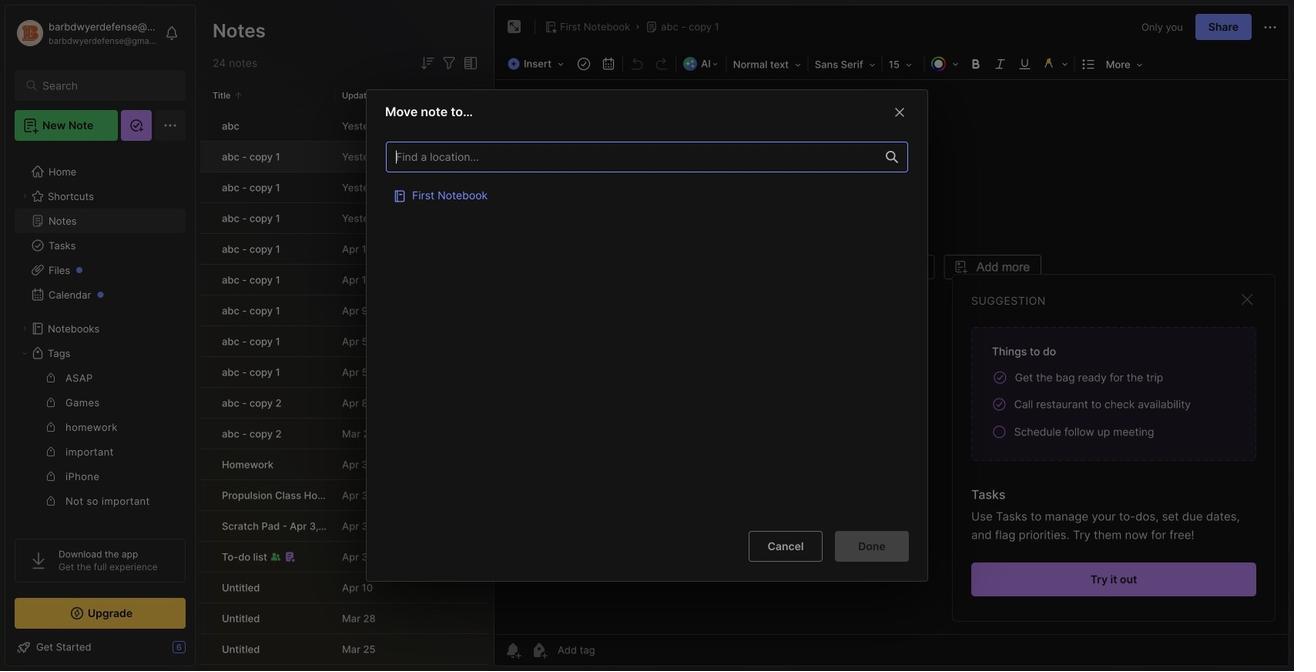 Task type: locate. For each thing, give the bounding box(es) containing it.
Search text field
[[42, 79, 165, 93]]

group inside tree
[[15, 366, 186, 672]]

highlight image
[[1038, 53, 1073, 75]]

tree
[[5, 150, 195, 672]]

task image
[[573, 53, 595, 75]]

Find a location field
[[378, 134, 916, 519]]

close image
[[891, 103, 909, 122]]

row group
[[200, 111, 489, 672]]

tree inside main element
[[5, 150, 195, 672]]

Find a location… text field
[[387, 145, 877, 170]]

heading level image
[[729, 54, 807, 74]]

bold image
[[965, 53, 987, 75]]

none search field inside main element
[[42, 76, 165, 95]]

cell
[[386, 180, 908, 211]]

underline image
[[1015, 53, 1036, 75]]

None search field
[[42, 76, 165, 95]]

group
[[15, 366, 186, 672]]

font family image
[[810, 54, 881, 74]]

add tag image
[[530, 642, 549, 660]]



Task type: describe. For each thing, give the bounding box(es) containing it.
expand tags image
[[20, 349, 29, 358]]

expand notebooks image
[[20, 324, 29, 334]]

more image
[[1102, 54, 1148, 74]]

Note Editor text field
[[495, 79, 1289, 635]]

italic image
[[990, 53, 1012, 75]]

expand note image
[[505, 18, 524, 36]]

cell inside 'find a location' field
[[386, 180, 908, 211]]

main element
[[0, 0, 200, 672]]

insert image
[[504, 54, 572, 74]]

font color image
[[927, 53, 964, 75]]

bulleted list image
[[1079, 53, 1100, 75]]

add a reminder image
[[504, 642, 522, 660]]

calendar event image
[[598, 53, 620, 75]]

font size image
[[884, 54, 923, 74]]

note window element
[[494, 5, 1290, 667]]



Task type: vqa. For each thing, say whether or not it's contained in the screenshot.
row group
yes



